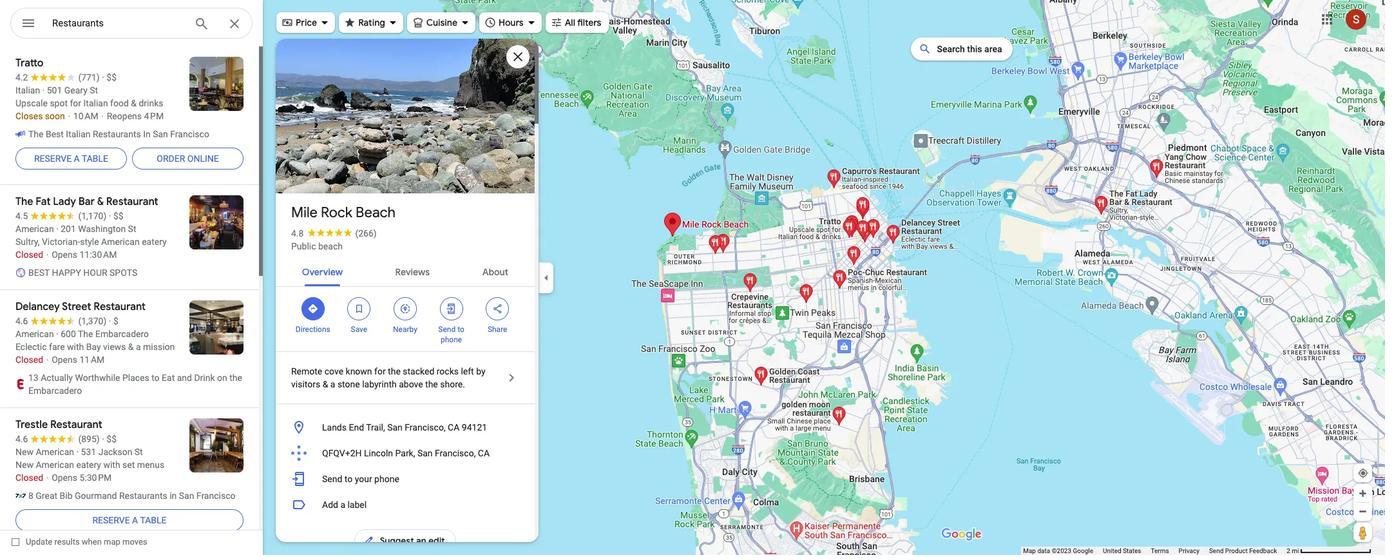 Task type: vqa. For each thing, say whether or not it's contained in the screenshot.
the CA for Lands End Trail, San Francisco, CA 94121
yes



Task type: describe. For each thing, give the bounding box(es) containing it.
states
[[1124, 547, 1142, 554]]

area
[[985, 44, 1003, 54]]

map
[[104, 537, 120, 547]]

reviews button
[[385, 255, 440, 286]]

left
[[461, 366, 474, 376]]

nearby
[[393, 325, 418, 334]]

when
[[82, 537, 102, 547]]

phone inside send to phone
[[441, 335, 462, 344]]

suggest an edit
[[380, 535, 445, 547]]

mile rock beach main content
[[274, 0, 539, 555]]

qfqv+2h
[[322, 448, 362, 458]]

public beach button
[[291, 240, 343, 253]]

send product feedback
[[1210, 547, 1278, 554]]

4.8 stars image
[[304, 228, 355, 237]]

park,
[[395, 448, 415, 458]]

2,013
[[309, 166, 334, 179]]

cuisine
[[427, 17, 458, 28]]

google maps element
[[0, 0, 1386, 555]]

public
[[291, 241, 316, 251]]

beach
[[356, 204, 396, 222]]

add a label
[[322, 500, 367, 510]]

remote cove known for the stacked rocks left by visitors & a stone labyrinth above the shore.
[[291, 366, 486, 389]]

suggest
[[380, 535, 414, 547]]

order online
[[157, 153, 219, 164]]

hours
[[499, 17, 524, 28]]

results for restaurants feed
[[0, 46, 263, 546]]

suggest an edit button
[[355, 525, 456, 555]]

rocks
[[437, 366, 459, 376]]

 button
[[10, 8, 46, 41]]

about
[[483, 266, 509, 278]]


[[400, 302, 411, 316]]


[[446, 302, 457, 316]]

add
[[322, 500, 338, 510]]

(266)
[[355, 228, 377, 239]]

send for send to phone
[[439, 325, 456, 334]]

show your location image
[[1358, 467, 1370, 479]]

terms button
[[1152, 547, 1170, 555]]

zoom out image
[[1359, 507, 1369, 516]]

none field inside restaurants field
[[52, 15, 184, 31]]

moves
[[122, 537, 147, 547]]

Restaurants field
[[10, 8, 253, 39]]

your
[[355, 474, 372, 484]]

photos
[[337, 166, 368, 179]]

data
[[1038, 547, 1051, 554]]

rating button
[[339, 8, 403, 37]]

price button
[[277, 8, 335, 37]]

2,013 photos button
[[286, 161, 374, 184]]

mile
[[291, 204, 318, 222]]

add a label button
[[276, 492, 535, 518]]


[[307, 302, 319, 316]]

reserve a table for 2nd "reserve a table" link from the bottom
[[34, 153, 108, 164]]

lands end trail, san francisco, ca 94121 button
[[276, 414, 535, 440]]

reserve for 1st "reserve a table" link from the bottom of the results for restaurants feed
[[92, 515, 130, 525]]

table for 2nd "reserve a table" link from the bottom
[[82, 153, 108, 164]]

collapse side panel image
[[540, 270, 554, 285]]

search this area button
[[912, 37, 1013, 61]]

reserve for 2nd "reserve a table" link from the bottom
[[34, 153, 72, 164]]

a inside 'remote cove known for the stacked rocks left by visitors & a stone labyrinth above the shore.'
[[331, 379, 335, 389]]

rating
[[359, 17, 385, 28]]

qfqv+2h lincoln park, san francisco, ca button
[[276, 440, 535, 466]]

&
[[323, 379, 328, 389]]

photo of mile rock beach image
[[274, 0, 537, 248]]

all filters
[[565, 17, 602, 28]]

public beach
[[291, 241, 343, 251]]

francisco, for park,
[[435, 448, 476, 458]]

update
[[26, 537, 52, 547]]

order
[[157, 153, 185, 164]]

directions
[[296, 325, 331, 334]]

terms
[[1152, 547, 1170, 554]]

privacy button
[[1179, 547, 1200, 555]]

results
[[54, 537, 80, 547]]

2 reserve a table link from the top
[[15, 505, 244, 536]]

suggest an edit image
[[363, 535, 375, 547]]

update results when map moves
[[26, 537, 147, 547]]

end
[[349, 422, 364, 433]]

send for send product feedback
[[1210, 547, 1224, 554]]

mile rock beach
[[291, 204, 396, 222]]

0 vertical spatial the
[[388, 366, 401, 376]]

overview
[[302, 266, 343, 278]]

reviews
[[396, 266, 430, 278]]

francisco, for trail,
[[405, 422, 446, 433]]

zoom in image
[[1359, 489, 1369, 498]]

by
[[476, 366, 486, 376]]

copy plus code image
[[487, 447, 498, 459]]

send to phone
[[439, 325, 465, 344]]

qfqv+2h lincoln park, san francisco, ca
[[322, 448, 490, 458]]

ca for qfqv+2h lincoln park, san francisco, ca
[[478, 448, 490, 458]]

2
[[1287, 547, 1291, 554]]

google account: sheryl atherton  
(sheryl.atherton@adept.ai) image
[[1347, 9, 1367, 29]]



Task type: locate. For each thing, give the bounding box(es) containing it.
0 vertical spatial send
[[439, 325, 456, 334]]

send product feedback button
[[1210, 547, 1278, 555]]

0 horizontal spatial send
[[322, 474, 343, 484]]

footer inside google maps element
[[1024, 547, 1287, 555]]

product
[[1226, 547, 1248, 554]]

francisco, up 'qfqv+2h lincoln park, san francisco, ca'
[[405, 422, 446, 433]]

google
[[1074, 547, 1094, 554]]

online
[[187, 153, 219, 164]]

an
[[416, 535, 427, 547]]

send left product
[[1210, 547, 1224, 554]]

the down the stacked at the bottom left of the page
[[426, 379, 438, 389]]

0 vertical spatial san
[[388, 422, 403, 433]]

to left share
[[458, 325, 465, 334]]

0 vertical spatial francisco,
[[405, 422, 446, 433]]

mi
[[1293, 547, 1300, 554]]

search this area
[[938, 44, 1003, 54]]

footer
[[1024, 547, 1287, 555]]

to inside send to phone
[[458, 325, 465, 334]]

None field
[[52, 15, 184, 31]]

san for trail,
[[388, 422, 403, 433]]

remote cove known for the stacked rocks left by visitors & a stone labyrinth above the shore. button
[[276, 352, 535, 404]]

phone
[[441, 335, 462, 344], [375, 474, 400, 484]]

tab list containing overview
[[276, 255, 535, 286]]

cove
[[325, 366, 344, 376]]

1 vertical spatial reserve a table
[[92, 515, 167, 525]]

francisco, inside "button"
[[435, 448, 476, 458]]

send inside "information for mile rock beach" region
[[322, 474, 343, 484]]

0 horizontal spatial the
[[388, 366, 401, 376]]

266 reviews element
[[355, 228, 377, 239]]

2 mi
[[1287, 547, 1300, 554]]

table
[[82, 153, 108, 164], [140, 515, 167, 525]]

1 horizontal spatial san
[[418, 448, 433, 458]]

beach
[[318, 241, 343, 251]]

to for phone
[[458, 325, 465, 334]]

0 horizontal spatial san
[[388, 422, 403, 433]]

2,013 photos
[[309, 166, 368, 179]]

1 reserve a table link from the top
[[15, 143, 127, 174]]

edit
[[429, 535, 445, 547]]

ca inside button
[[448, 422, 460, 433]]

san
[[388, 422, 403, 433], [418, 448, 433, 458]]

the right for
[[388, 366, 401, 376]]

4.8
[[291, 228, 304, 239]]

0 horizontal spatial table
[[82, 153, 108, 164]]

0 horizontal spatial phone
[[375, 474, 400, 484]]

san inside button
[[388, 422, 403, 433]]

reserve a table for 1st "reserve a table" link from the bottom of the results for restaurants feed
[[92, 515, 167, 525]]

0 vertical spatial to
[[458, 325, 465, 334]]

filters
[[578, 17, 602, 28]]

united states button
[[1104, 547, 1142, 555]]

0 vertical spatial phone
[[441, 335, 462, 344]]

the
[[388, 366, 401, 376], [426, 379, 438, 389]]

send down 
[[439, 325, 456, 334]]

2 horizontal spatial send
[[1210, 547, 1224, 554]]

0 horizontal spatial ca
[[448, 422, 460, 433]]

share
[[488, 325, 508, 334]]

price
[[296, 17, 317, 28]]

united
[[1104, 547, 1122, 554]]

this
[[968, 44, 983, 54]]

search
[[938, 44, 966, 54]]

san right trail,
[[388, 422, 403, 433]]

known
[[346, 366, 372, 376]]

1 vertical spatial send
[[322, 474, 343, 484]]

actions for mile rock beach region
[[276, 287, 535, 351]]

1 horizontal spatial reserve
[[92, 515, 130, 525]]

Update results when map moves checkbox
[[12, 534, 147, 550]]

rock
[[321, 204, 353, 222]]

tab list
[[276, 255, 535, 286]]

1 vertical spatial reserve a table link
[[15, 505, 244, 536]]

ca for lands end trail, san francisco, ca 94121
[[448, 422, 460, 433]]

trail,
[[366, 422, 385, 433]]

overview button
[[292, 255, 353, 286]]

map data ©2023 google
[[1024, 547, 1094, 554]]

0 vertical spatial reserve
[[34, 153, 72, 164]]

show street view coverage image
[[1354, 523, 1373, 542]]

francisco,
[[405, 422, 446, 433], [435, 448, 476, 458]]

feedback
[[1250, 547, 1278, 554]]

united states
[[1104, 547, 1142, 554]]

ca left 94121
[[448, 422, 460, 433]]

francisco, inside button
[[405, 422, 446, 433]]

shore.
[[440, 379, 465, 389]]

1 vertical spatial the
[[426, 379, 438, 389]]

a
[[74, 153, 80, 164], [331, 379, 335, 389], [341, 500, 346, 510], [132, 515, 138, 525]]

1 horizontal spatial the
[[426, 379, 438, 389]]

0 horizontal spatial to
[[345, 474, 353, 484]]

2 vertical spatial send
[[1210, 547, 1224, 554]]

to inside button
[[345, 474, 353, 484]]

visitors
[[291, 379, 320, 389]]

1 vertical spatial table
[[140, 515, 167, 525]]

san for park,
[[418, 448, 433, 458]]

lands
[[322, 422, 347, 433]]

1 vertical spatial phone
[[375, 474, 400, 484]]

1 horizontal spatial phone
[[441, 335, 462, 344]]

stone
[[338, 379, 360, 389]]

0 vertical spatial reserve a table link
[[15, 143, 127, 174]]

hours button
[[480, 8, 542, 37]]

san right park,
[[418, 448, 433, 458]]

label
[[348, 500, 367, 510]]

to
[[458, 325, 465, 334], [345, 474, 353, 484]]

lincoln
[[364, 448, 393, 458]]

1 vertical spatial ca
[[478, 448, 490, 458]]

to for your
[[345, 474, 353, 484]]

 search field
[[10, 8, 253, 41]]

cuisine button
[[407, 8, 476, 37]]

0 vertical spatial ca
[[448, 422, 460, 433]]

save
[[351, 325, 368, 334]]

phone right "your"
[[375, 474, 400, 484]]

send up add
[[322, 474, 343, 484]]

san inside "button"
[[418, 448, 433, 458]]


[[492, 302, 504, 316]]

tab list inside mile rock beach main content
[[276, 255, 535, 286]]

1 horizontal spatial table
[[140, 515, 167, 525]]

ca down 94121
[[478, 448, 490, 458]]

1 vertical spatial to
[[345, 474, 353, 484]]

1 vertical spatial san
[[418, 448, 433, 458]]

send to your phone button
[[276, 466, 535, 492]]

reserve a table
[[34, 153, 108, 164], [92, 515, 167, 525]]

94121
[[462, 422, 487, 433]]

0 vertical spatial table
[[82, 153, 108, 164]]

send to your phone
[[322, 474, 400, 484]]

phone inside button
[[375, 474, 400, 484]]

send for send to your phone
[[322, 474, 343, 484]]

information for mile rock beach region
[[276, 414, 535, 492]]

about button
[[472, 255, 519, 286]]

ca inside "button"
[[478, 448, 490, 458]]

1 vertical spatial francisco,
[[435, 448, 476, 458]]

table for 1st "reserve a table" link from the bottom of the results for restaurants feed
[[140, 515, 167, 525]]

send
[[439, 325, 456, 334], [322, 474, 343, 484], [1210, 547, 1224, 554]]

lands end trail, san francisco, ca 94121
[[322, 422, 487, 433]]

all
[[565, 17, 576, 28]]

0 vertical spatial reserve a table
[[34, 153, 108, 164]]

1 horizontal spatial to
[[458, 325, 465, 334]]

1 horizontal spatial send
[[439, 325, 456, 334]]

remote
[[291, 366, 323, 376]]

2 mi button
[[1287, 547, 1372, 554]]

footer containing map data ©2023 google
[[1024, 547, 1287, 555]]

francisco, down 94121
[[435, 448, 476, 458]]

to left "your"
[[345, 474, 353, 484]]

phone down 
[[441, 335, 462, 344]]

labyrinth
[[362, 379, 397, 389]]

1 vertical spatial reserve
[[92, 515, 130, 525]]

send inside send to phone
[[439, 325, 456, 334]]

0 horizontal spatial reserve
[[34, 153, 72, 164]]

reserve
[[34, 153, 72, 164], [92, 515, 130, 525]]

1 horizontal spatial ca
[[478, 448, 490, 458]]


[[354, 302, 365, 316]]

©2023
[[1052, 547, 1072, 554]]

privacy
[[1179, 547, 1200, 554]]


[[21, 14, 36, 32]]



